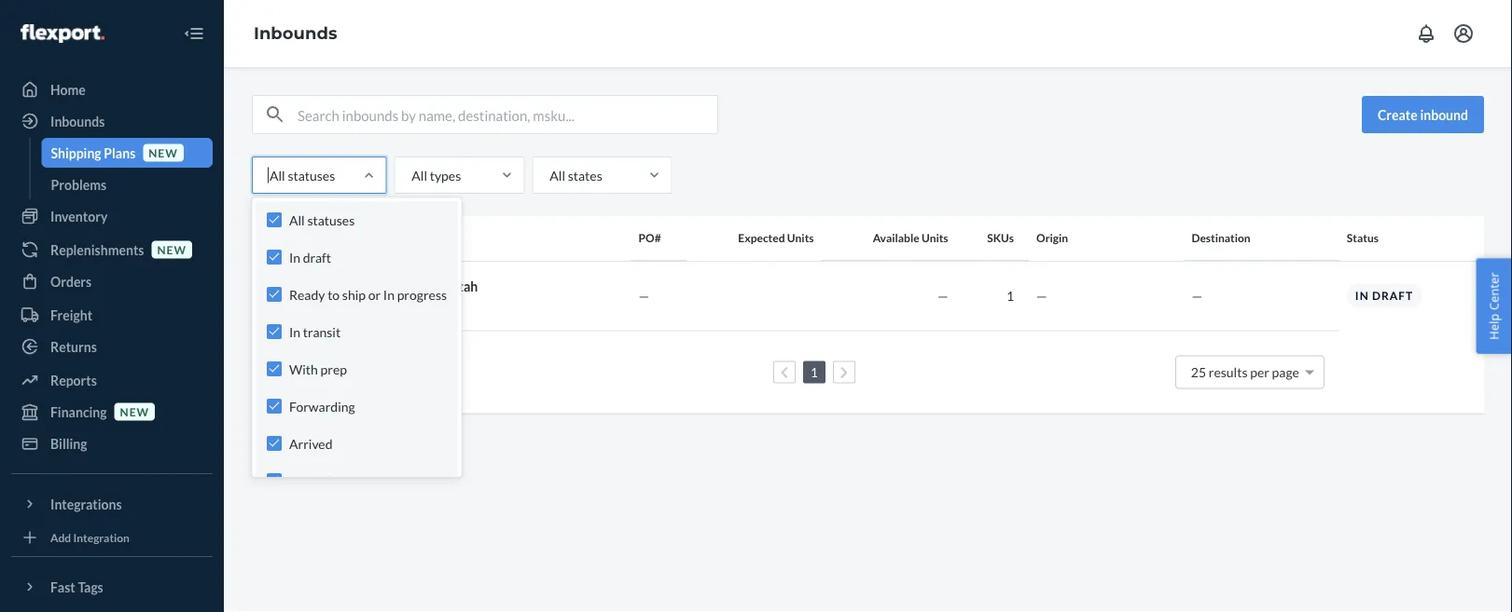 Task type: locate. For each thing, give the bounding box(es) containing it.
0 horizontal spatial 1
[[811, 365, 818, 381]]

skus
[[987, 232, 1014, 245]]

in left transit
[[289, 324, 300, 340]]

home
[[50, 82, 86, 97]]

0 horizontal spatial units
[[787, 232, 814, 245]]

— down origin
[[1036, 288, 1047, 304]]

square image
[[267, 291, 282, 305]]

status
[[1347, 232, 1379, 245]]

prep
[[320, 361, 347, 377]]

statuses
[[288, 167, 335, 183], [307, 212, 355, 228]]

home link
[[11, 75, 213, 104]]

chevron left image
[[780, 366, 789, 379]]

units right available
[[922, 232, 948, 245]]

available
[[873, 232, 919, 245]]

orders link
[[11, 267, 213, 297]]

1 left chevron right image
[[811, 365, 818, 381]]

1 — from the left
[[639, 288, 649, 304]]

create inbound
[[1378, 107, 1468, 123]]

units right expected at the top of the page
[[787, 232, 814, 245]]

inventory link
[[11, 202, 213, 231]]

origin
[[1036, 232, 1068, 245]]

draft
[[303, 250, 331, 265], [1372, 289, 1414, 303]]

2 units from the left
[[922, 232, 948, 245]]

0 horizontal spatial inbounds link
[[11, 106, 213, 136]]

2 vertical spatial new
[[120, 405, 149, 419]]

open notifications image
[[1415, 22, 1438, 45]]

— down po#
[[639, 288, 649, 304]]

1 vertical spatial in draft
[[1355, 289, 1414, 303]]

freight link
[[11, 300, 213, 330]]

1 horizontal spatial inbounds
[[254, 23, 337, 44]]

units
[[787, 232, 814, 245], [922, 232, 948, 245]]

— down available units
[[938, 288, 948, 304]]

draft down status
[[1372, 289, 1414, 303]]

receiving
[[289, 473, 345, 489]]

in draft down "shipments"
[[289, 250, 331, 265]]

0 horizontal spatial in draft
[[289, 250, 331, 265]]

with prep
[[289, 361, 347, 377]]

all up square image
[[270, 167, 285, 183]]

inbounds
[[254, 23, 337, 44], [50, 113, 105, 129]]

1 horizontal spatial 1
[[1007, 288, 1014, 304]]

— down destination
[[1192, 288, 1202, 304]]

new up orders link
[[157, 243, 187, 256]]

po#
[[639, 232, 661, 245]]

1 vertical spatial statuses
[[307, 212, 355, 228]]

billing link
[[11, 429, 213, 459]]

ready
[[289, 287, 325, 303]]

financing
[[50, 404, 107, 420]]

1 vertical spatial 1
[[811, 365, 818, 381]]

in draft down status
[[1355, 289, 1414, 303]]

billing
[[50, 436, 87, 452]]

arrived
[[289, 436, 333, 452]]

fast tags
[[50, 580, 103, 596]]

integrations button
[[11, 490, 213, 520]]

1 units from the left
[[787, 232, 814, 245]]

in draft
[[289, 250, 331, 265], [1355, 289, 1414, 303]]

0 horizontal spatial draft
[[303, 250, 331, 265]]

all
[[270, 167, 285, 183], [412, 167, 427, 183], [550, 167, 565, 183], [289, 212, 305, 228]]

1 vertical spatial inbounds
[[50, 113, 105, 129]]

1
[[1007, 288, 1014, 304], [811, 365, 818, 381]]

cheetah
[[428, 279, 478, 295]]

1 link
[[807, 365, 822, 381]]

1 vertical spatial draft
[[1372, 289, 1414, 303]]

new
[[149, 146, 178, 159], [157, 243, 187, 256], [120, 405, 149, 419]]

1 vertical spatial new
[[157, 243, 187, 256]]

chevron right image
[[840, 366, 848, 379]]

fast tags button
[[11, 573, 213, 603]]

shipping
[[51, 145, 101, 161]]

returns link
[[11, 332, 213, 362]]

with
[[289, 361, 318, 377]]

1 horizontal spatial in draft
[[1355, 289, 1414, 303]]

all types
[[412, 167, 461, 183]]

tags
[[78, 580, 103, 596]]

returns
[[50, 339, 97, 355]]

0 vertical spatial in draft
[[289, 250, 331, 265]]

ship
[[342, 287, 366, 303]]

agreeable
[[366, 279, 426, 295]]

create
[[1378, 107, 1418, 123]]

help
[[1486, 314, 1502, 340]]

0 vertical spatial new
[[149, 146, 178, 159]]

in
[[289, 250, 300, 265], [383, 287, 395, 303], [1355, 289, 1369, 303], [289, 324, 300, 340]]

per
[[1250, 365, 1270, 381]]

new for financing
[[120, 405, 149, 419]]

2 — from the left
[[938, 288, 948, 304]]

—
[[639, 288, 649, 304], [938, 288, 948, 304], [1036, 288, 1047, 304], [1192, 288, 1202, 304]]

problems
[[51, 177, 106, 193]]

help center
[[1486, 273, 1502, 340]]

1 horizontal spatial inbounds link
[[254, 23, 337, 44]]

0 horizontal spatial inbounds
[[50, 113, 105, 129]]

reports link
[[11, 366, 213, 396]]

destination
[[1192, 232, 1251, 245]]

draft down "shipments"
[[303, 250, 331, 265]]

1 horizontal spatial units
[[922, 232, 948, 245]]

25
[[1191, 365, 1206, 381]]

oct
[[350, 299, 368, 312]]

expected units
[[738, 232, 814, 245]]

open account menu image
[[1453, 22, 1475, 45]]

new right plans
[[149, 146, 178, 159]]

new down reports "link"
[[120, 405, 149, 419]]

0 vertical spatial 1
[[1007, 288, 1014, 304]]

1 down skus
[[1007, 288, 1014, 304]]

plans
[[104, 145, 136, 161]]

all left types
[[412, 167, 427, 183]]

2023
[[388, 299, 414, 312]]

all statuses
[[270, 167, 335, 183], [289, 212, 355, 228]]

forwarding
[[289, 399, 355, 415]]

created
[[307, 299, 348, 312]]

inbounds link
[[254, 23, 337, 44], [11, 106, 213, 136]]

fast
[[50, 580, 75, 596]]

available units
[[873, 232, 948, 245]]

close navigation image
[[183, 22, 205, 45]]

0 vertical spatial statuses
[[288, 167, 335, 183]]

center
[[1486, 273, 1502, 311]]

ready to ship or in progress
[[289, 287, 447, 303]]

create inbound button
[[1362, 96, 1484, 133]]



Task type: describe. For each thing, give the bounding box(es) containing it.
new for replenishments
[[157, 243, 187, 256]]

add integration
[[50, 531, 130, 545]]

expected
[[738, 232, 785, 245]]

zealously agreeable cheetah created oct 23, 2023
[[307, 279, 478, 312]]

1 vertical spatial inbounds link
[[11, 106, 213, 136]]

units for available units
[[922, 232, 948, 245]]

orders
[[50, 274, 92, 290]]

freight
[[50, 307, 92, 323]]

to
[[328, 287, 340, 303]]

0 vertical spatial all statuses
[[270, 167, 335, 183]]

page
[[1272, 365, 1299, 381]]

types
[[430, 167, 461, 183]]

Search inbounds by name, destination, msku... text field
[[298, 96, 717, 133]]

add
[[50, 531, 71, 545]]

flexport logo image
[[21, 24, 104, 43]]

help center button
[[1476, 259, 1512, 354]]

or
[[368, 287, 381, 303]]

in down status
[[1355, 289, 1369, 303]]

zealously
[[307, 279, 363, 295]]

0 vertical spatial inbounds link
[[254, 23, 337, 44]]

25 results per page option
[[1191, 365, 1299, 381]]

reports
[[50, 373, 97, 389]]

add integration link
[[11, 527, 213, 549]]

shipments
[[306, 232, 359, 245]]

0 vertical spatial inbounds
[[254, 23, 337, 44]]

progress
[[397, 287, 447, 303]]

integration
[[73, 531, 130, 545]]

0 vertical spatial draft
[[303, 250, 331, 265]]

25 results per page
[[1191, 365, 1299, 381]]

shipping plans
[[51, 145, 136, 161]]

23,
[[370, 299, 386, 312]]

3 — from the left
[[1036, 288, 1047, 304]]

results
[[1209, 365, 1248, 381]]

inventory
[[50, 209, 108, 224]]

in right or
[[383, 287, 395, 303]]

inbound
[[1420, 107, 1468, 123]]

states
[[568, 167, 602, 183]]

in transit
[[289, 324, 341, 340]]

square image
[[267, 232, 282, 247]]

units for expected units
[[787, 232, 814, 245]]

all up the ready
[[289, 212, 305, 228]]

all states
[[550, 167, 602, 183]]

all left states
[[550, 167, 565, 183]]

4 — from the left
[[1192, 288, 1202, 304]]

transit
[[303, 324, 341, 340]]

1 horizontal spatial draft
[[1372, 289, 1414, 303]]

1 vertical spatial all statuses
[[289, 212, 355, 228]]

new for shipping plans
[[149, 146, 178, 159]]

integrations
[[50, 497, 122, 513]]

replenishments
[[50, 242, 144, 258]]

problems link
[[42, 170, 213, 200]]

in up the ready
[[289, 250, 300, 265]]



Task type: vqa. For each thing, say whether or not it's contained in the screenshot.
Origin at the right top of the page
yes



